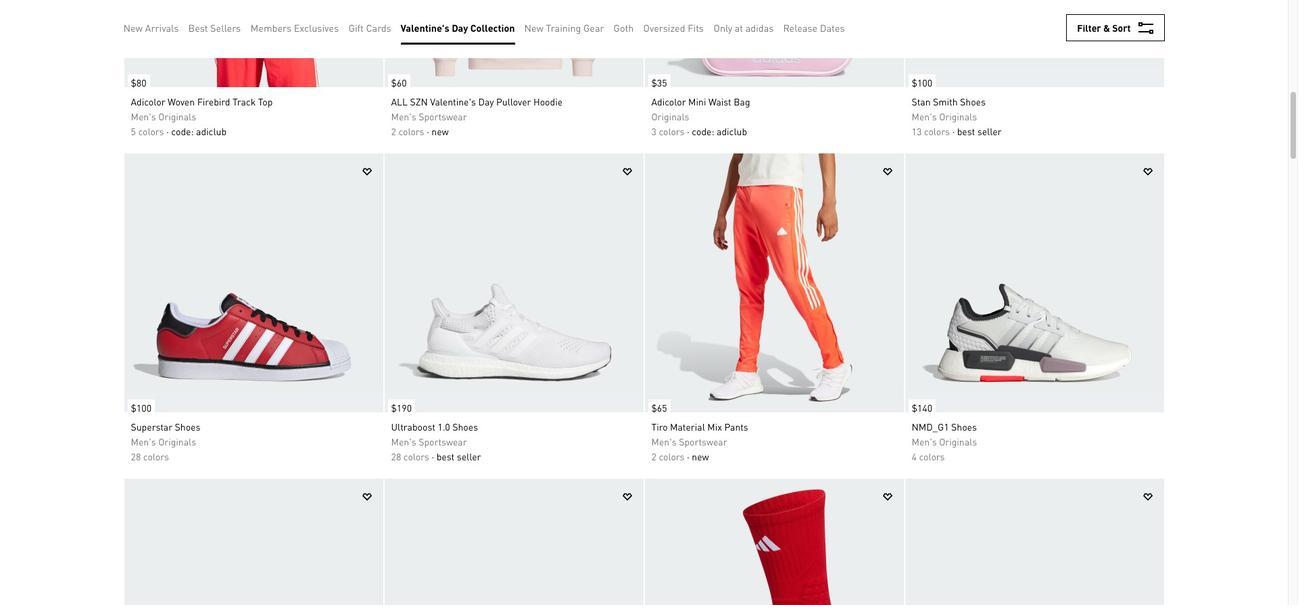 Task type: describe. For each thing, give the bounding box(es) containing it.
sportswear inside tiro material mix pants men's sportswear 2 colors · new
[[679, 436, 728, 448]]

best
[[188, 22, 208, 34]]

best for 28 colors
[[437, 450, 455, 463]]

originals inside adicolor mini waist bag originals 3 colors · code: adiclub
[[652, 110, 690, 122]]

colors inside adicolor mini waist bag originals 3 colors · code: adiclub
[[659, 125, 685, 137]]

members exclusives
[[251, 22, 339, 34]]

collection
[[471, 22, 515, 34]]

pants
[[725, 421, 749, 433]]

men's inside nmd_g1 shoes men's originals 4 colors
[[912, 436, 937, 448]]

men's sportswear pink all szn valentine's day pullover hoodie image
[[385, 0, 644, 87]]

1.0
[[438, 421, 450, 433]]

originals inside stan smith shoes men's originals 13 colors · best seller
[[940, 110, 977, 122]]

tiro
[[652, 421, 668, 433]]

men's inside "ultraboost 1.0 shoes men's sportswear 28 colors · best seller"
[[391, 436, 416, 448]]

$60
[[391, 76, 407, 89]]

men's inside tiro material mix pants men's sportswear 2 colors · new
[[652, 436, 677, 448]]

gift cards link
[[349, 20, 391, 35]]

top
[[258, 95, 273, 108]]

goth link
[[614, 20, 634, 35]]

· inside adicolor woven firebird track top men's originals 5 colors · code: adiclub
[[166, 125, 169, 137]]

$65 link
[[645, 393, 671, 416]]

sportswear inside "ultraboost 1.0 shoes men's sportswear 28 colors · best seller"
[[419, 436, 467, 448]]

new training gear
[[525, 22, 604, 34]]

13
[[912, 125, 922, 137]]

smith
[[933, 95, 958, 108]]

exclusives
[[294, 22, 339, 34]]

· inside tiro material mix pants men's sportswear 2 colors · new
[[687, 450, 690, 463]]

fits
[[688, 22, 704, 34]]

men's inside stan smith shoes men's originals 13 colors · best seller
[[912, 110, 937, 122]]

stan
[[912, 95, 931, 108]]

woven
[[168, 95, 195, 108]]

gift
[[349, 22, 364, 34]]

shoes inside "ultraboost 1.0 shoes men's sportswear 28 colors · best seller"
[[453, 421, 478, 433]]

valentine's day collection
[[401, 22, 515, 34]]

1 men's sportswear white ultraboost 1.0 shoes image from the top
[[385, 154, 644, 413]]

28 inside "ultraboost 1.0 shoes men's sportswear 28 colors · best seller"
[[391, 450, 401, 463]]

tiro material mix pants men's sportswear 2 colors · new
[[652, 421, 749, 463]]

2 inside the all szn valentine's day pullover hoodie men's sportswear 2 colors · new
[[391, 125, 396, 137]]

waist
[[709, 95, 732, 108]]

filter
[[1078, 22, 1102, 34]]

$35
[[652, 76, 667, 89]]

sellers
[[210, 22, 241, 34]]

arrivals
[[145, 22, 179, 34]]

2 men's sportswear white ultraboost 1.0 shoes image from the top
[[385, 479, 644, 605]]

new inside the all szn valentine's day pullover hoodie men's sportswear 2 colors · new
[[432, 125, 449, 137]]

$35 link
[[645, 68, 671, 91]]

filter & sort button
[[1067, 14, 1165, 41]]

all szn valentine's day pullover hoodie men's sportswear 2 colors · new
[[391, 95, 563, 137]]

bag
[[734, 95, 751, 108]]

superstar shoes men's originals 28 colors
[[131, 421, 200, 463]]

best sellers
[[188, 22, 241, 34]]

adicolor mini waist bag originals 3 colors · code: adiclub
[[652, 95, 751, 137]]

ultraboost
[[391, 421, 436, 433]]

5
[[131, 125, 136, 137]]

mix
[[708, 421, 722, 433]]

best sellers link
[[188, 20, 241, 35]]

dates
[[820, 22, 845, 34]]

members exclusives link
[[251, 20, 339, 35]]

firebird
[[197, 95, 230, 108]]

sort
[[1113, 22, 1131, 34]]

best for 13 colors
[[958, 125, 975, 137]]

$190 link
[[385, 393, 415, 416]]

men's originals black rivalry 86 low shoes image
[[905, 479, 1164, 605]]

day inside list
[[452, 22, 468, 34]]

men's originals red adicolor woven firebird track top image
[[124, 0, 383, 87]]

nmd_g1
[[912, 421, 949, 433]]

men's originals white nmd_g1 shoes image
[[905, 154, 1164, 413]]

colors inside tiro material mix pants men's sportswear 2 colors · new
[[659, 450, 685, 463]]

men's originals red superstar shoes image
[[124, 154, 383, 413]]

szn
[[410, 95, 428, 108]]

new for new training gear
[[525, 22, 544, 34]]

originals inside adicolor woven firebird track top men's originals 5 colors · code: adiclub
[[158, 110, 196, 122]]

code: inside adicolor woven firebird track top men's originals 5 colors · code: adiclub
[[171, 125, 194, 137]]

originals inside nmd_g1 shoes men's originals 4 colors
[[940, 436, 977, 448]]

gear
[[584, 22, 604, 34]]

release
[[784, 22, 818, 34]]

colors inside stan smith shoes men's originals 13 colors · best seller
[[924, 125, 950, 137]]

adidas
[[746, 22, 774, 34]]

colors inside the all szn valentine's day pullover hoodie men's sportswear 2 colors · new
[[399, 125, 424, 137]]

material
[[670, 421, 705, 433]]

4
[[912, 450, 917, 463]]

2 inside tiro material mix pants men's sportswear 2 colors · new
[[652, 450, 657, 463]]

men's inside the all szn valentine's day pullover hoodie men's sportswear 2 colors · new
[[391, 110, 416, 122]]

shoes inside superstar shoes men's originals 28 colors
[[175, 421, 200, 433]]

list containing new arrivals
[[123, 11, 855, 45]]

men's inside adicolor woven firebird track top men's originals 5 colors · code: adiclub
[[131, 110, 156, 122]]

superstar
[[131, 421, 173, 433]]

0 vertical spatial $100
[[912, 76, 933, 89]]

colors inside adicolor woven firebird track top men's originals 5 colors · code: adiclub
[[138, 125, 164, 137]]

oversized fits
[[644, 22, 704, 34]]

sportswear inside the all szn valentine's day pullover hoodie men's sportswear 2 colors · new
[[419, 110, 467, 122]]

new arrivals
[[123, 22, 179, 34]]

hoodie
[[534, 95, 563, 108]]

release dates
[[784, 22, 845, 34]]

only
[[714, 22, 733, 34]]

training burgundy creator 365 2 crew image
[[645, 479, 904, 605]]

men's originals white stan smith shoes image
[[905, 0, 1164, 87]]

valentine's day collection link
[[401, 20, 515, 35]]



Task type: locate. For each thing, give the bounding box(es) containing it.
best inside "ultraboost 1.0 shoes men's sportswear 28 colors · best seller"
[[437, 450, 455, 463]]

adicolor inside adicolor mini waist bag originals 3 colors · code: adiclub
[[652, 95, 686, 108]]

$100
[[912, 76, 933, 89], [131, 402, 152, 414]]

adicolor down $80
[[131, 95, 165, 108]]

list
[[123, 11, 855, 45]]

members
[[251, 22, 292, 34]]

0 vertical spatial seller
[[978, 125, 1002, 137]]

1 adicolor from the left
[[131, 95, 165, 108]]

· down szn
[[427, 125, 429, 137]]

men's inside superstar shoes men's originals 28 colors
[[131, 436, 156, 448]]

day
[[452, 22, 468, 34], [479, 95, 494, 108]]

1 horizontal spatial best
[[958, 125, 975, 137]]

colors inside superstar shoes men's originals 28 colors
[[143, 450, 169, 463]]

adicolor
[[131, 95, 165, 108], [652, 95, 686, 108]]

· inside the all szn valentine's day pullover hoodie men's sportswear 2 colors · new
[[427, 125, 429, 137]]

seller inside stan smith shoes men's originals 13 colors · best seller
[[978, 125, 1002, 137]]

· down woven
[[166, 125, 169, 137]]

gift cards
[[349, 22, 391, 34]]

code: down woven
[[171, 125, 194, 137]]

colors right 4
[[919, 450, 945, 463]]

adicolor for $35
[[652, 95, 686, 108]]

2 28 from the left
[[391, 450, 401, 463]]

new for new arrivals
[[123, 22, 143, 34]]

1 28 from the left
[[131, 450, 141, 463]]

training
[[546, 22, 581, 34]]

2 adicolor from the left
[[652, 95, 686, 108]]

originals up 3
[[652, 110, 690, 122]]

shoes inside stan smith shoes men's originals 13 colors · best seller
[[961, 95, 986, 108]]

colors inside nmd_g1 shoes men's originals 4 colors
[[919, 450, 945, 463]]

· inside stan smith shoes men's originals 13 colors · best seller
[[953, 125, 955, 137]]

shoes
[[961, 95, 986, 108], [175, 421, 200, 433], [453, 421, 478, 433], [952, 421, 977, 433]]

only at adidas
[[714, 22, 774, 34]]

2 down tiro
[[652, 450, 657, 463]]

28
[[131, 450, 141, 463], [391, 450, 401, 463]]

day left collection
[[452, 22, 468, 34]]

valentine's right the cards
[[401, 22, 450, 34]]

0 horizontal spatial new
[[123, 22, 143, 34]]

colors right 13
[[924, 125, 950, 137]]

code: down mini
[[692, 125, 715, 137]]

code: inside adicolor mini waist bag originals 3 colors · code: adiclub
[[692, 125, 715, 137]]

· inside adicolor mini waist bag originals 3 colors · code: adiclub
[[687, 125, 690, 137]]

0 vertical spatial men's sportswear white ultraboost 1.0 shoes image
[[385, 154, 644, 413]]

0 horizontal spatial $100 link
[[124, 393, 155, 416]]

colors down ultraboost
[[404, 450, 429, 463]]

new inside tiro material mix pants men's sportswear 2 colors · new
[[692, 450, 709, 463]]

men's down the superstar
[[131, 436, 156, 448]]

originals down the superstar
[[158, 436, 196, 448]]

3
[[652, 125, 657, 137]]

day inside the all szn valentine's day pullover hoodie men's sportswear 2 colors · new
[[479, 95, 494, 108]]

1 vertical spatial 2
[[652, 450, 657, 463]]

men's down tiro
[[652, 436, 677, 448]]

2 adiclub from the left
[[717, 125, 747, 137]]

0 vertical spatial new
[[432, 125, 449, 137]]

&
[[1104, 22, 1111, 34]]

seller inside "ultraboost 1.0 shoes men's sportswear 28 colors · best seller"
[[457, 450, 481, 463]]

$100 up the superstar
[[131, 402, 152, 414]]

day left pullover
[[479, 95, 494, 108]]

28 down ultraboost
[[391, 450, 401, 463]]

1 vertical spatial valentine's
[[430, 95, 476, 108]]

1 vertical spatial men's sportswear white ultraboost 1.0 shoes image
[[385, 479, 644, 605]]

colors inside "ultraboost 1.0 shoes men's sportswear 28 colors · best seller"
[[404, 450, 429, 463]]

new training gear link
[[525, 20, 604, 35]]

valentine's inside list
[[401, 22, 450, 34]]

$60 link
[[385, 68, 410, 91]]

sportswear down szn
[[419, 110, 467, 122]]

2 code: from the left
[[692, 125, 715, 137]]

mini
[[689, 95, 706, 108]]

originals
[[158, 110, 196, 122], [652, 110, 690, 122], [940, 110, 977, 122], [158, 436, 196, 448], [940, 436, 977, 448]]

2 down all
[[391, 125, 396, 137]]

1 vertical spatial new
[[692, 450, 709, 463]]

1 horizontal spatial seller
[[978, 125, 1002, 137]]

men's down stan
[[912, 110, 937, 122]]

$80
[[131, 76, 147, 89]]

release dates link
[[784, 20, 845, 35]]

0 vertical spatial valentine's
[[401, 22, 450, 34]]

· down mini
[[687, 125, 690, 137]]

men's down all
[[391, 110, 416, 122]]

adiclub inside adicolor mini waist bag originals 3 colors · code: adiclub
[[717, 125, 747, 137]]

adiclub down 'bag'
[[717, 125, 747, 137]]

1 vertical spatial best
[[437, 450, 455, 463]]

·
[[166, 125, 169, 137], [427, 125, 429, 137], [687, 125, 690, 137], [953, 125, 955, 137], [432, 450, 434, 463], [687, 450, 690, 463]]

1 horizontal spatial $100
[[912, 76, 933, 89]]

adicolor for $80
[[131, 95, 165, 108]]

best down smith
[[958, 125, 975, 137]]

shoes right the superstar
[[175, 421, 200, 433]]

0 vertical spatial $100 link
[[905, 68, 936, 91]]

new
[[123, 22, 143, 34], [525, 22, 544, 34]]

1 horizontal spatial $100 link
[[905, 68, 936, 91]]

colors
[[138, 125, 164, 137], [399, 125, 424, 137], [659, 125, 685, 137], [924, 125, 950, 137], [143, 450, 169, 463], [404, 450, 429, 463], [659, 450, 685, 463], [919, 450, 945, 463]]

1 adiclub from the left
[[196, 125, 227, 137]]

originals pink adicolor mini waist bag image
[[645, 0, 904, 87]]

colors down tiro
[[659, 450, 685, 463]]

0 horizontal spatial day
[[452, 22, 468, 34]]

best inside stan smith shoes men's originals 13 colors · best seller
[[958, 125, 975, 137]]

shoes right smith
[[961, 95, 986, 108]]

· inside "ultraboost 1.0 shoes men's sportswear 28 colors · best seller"
[[432, 450, 434, 463]]

nmd_g1 shoes men's originals 4 colors
[[912, 421, 977, 463]]

$100 link up stan
[[905, 68, 936, 91]]

1 vertical spatial seller
[[457, 450, 481, 463]]

sportswear down mix
[[679, 436, 728, 448]]

cards
[[366, 22, 391, 34]]

sportswear
[[419, 110, 467, 122], [419, 436, 467, 448], [679, 436, 728, 448]]

0 horizontal spatial adiclub
[[196, 125, 227, 137]]

seller
[[978, 125, 1002, 137], [457, 450, 481, 463]]

1 horizontal spatial new
[[525, 22, 544, 34]]

$100 up stan
[[912, 76, 933, 89]]

0 vertical spatial day
[[452, 22, 468, 34]]

adiclub inside adicolor woven firebird track top men's originals 5 colors · code: adiclub
[[196, 125, 227, 137]]

· down ultraboost
[[432, 450, 434, 463]]

adiclub down firebird
[[196, 125, 227, 137]]

best
[[958, 125, 975, 137], [437, 450, 455, 463]]

0 horizontal spatial 2
[[391, 125, 396, 137]]

· down smith
[[953, 125, 955, 137]]

· down material
[[687, 450, 690, 463]]

only at adidas link
[[714, 20, 774, 35]]

1 horizontal spatial 2
[[652, 450, 657, 463]]

originals down nmd_g1
[[940, 436, 977, 448]]

men's up 5
[[131, 110, 156, 122]]

new
[[432, 125, 449, 137], [692, 450, 709, 463]]

code:
[[171, 125, 194, 137], [692, 125, 715, 137]]

men's sportswear white vl court 3.0 shoes image
[[124, 479, 383, 605]]

$65
[[652, 402, 667, 414]]

colors down szn
[[399, 125, 424, 137]]

1 horizontal spatial adicolor
[[652, 95, 686, 108]]

men's down nmd_g1
[[912, 436, 937, 448]]

0 horizontal spatial 28
[[131, 450, 141, 463]]

0 horizontal spatial adicolor
[[131, 95, 165, 108]]

oversized
[[644, 22, 686, 34]]

28 inside superstar shoes men's originals 28 colors
[[131, 450, 141, 463]]

all
[[391, 95, 408, 108]]

seller for originals
[[978, 125, 1002, 137]]

men's sportswear red tiro material mix pants image
[[645, 154, 904, 413]]

ultraboost 1.0 shoes men's sportswear 28 colors · best seller
[[391, 421, 481, 463]]

valentine's
[[401, 22, 450, 34], [430, 95, 476, 108]]

0 horizontal spatial best
[[437, 450, 455, 463]]

valentine's right szn
[[430, 95, 476, 108]]

stan smith shoes men's originals 13 colors · best seller
[[912, 95, 1002, 137]]

at
[[735, 22, 743, 34]]

$140
[[912, 402, 933, 414]]

new left training on the top left of the page
[[525, 22, 544, 34]]

$190
[[391, 402, 412, 414]]

adicolor down $35
[[652, 95, 686, 108]]

originals inside superstar shoes men's originals 28 colors
[[158, 436, 196, 448]]

0 horizontal spatial $100
[[131, 402, 152, 414]]

0 horizontal spatial new
[[432, 125, 449, 137]]

best down the 1.0
[[437, 450, 455, 463]]

1 horizontal spatial day
[[479, 95, 494, 108]]

shoes right nmd_g1
[[952, 421, 977, 433]]

men's down ultraboost
[[391, 436, 416, 448]]

1 new from the left
[[123, 22, 143, 34]]

2 new from the left
[[525, 22, 544, 34]]

0 horizontal spatial seller
[[457, 450, 481, 463]]

filter & sort
[[1078, 22, 1131, 34]]

colors right 5
[[138, 125, 164, 137]]

$140 link
[[905, 393, 936, 416]]

colors right 3
[[659, 125, 685, 137]]

1 vertical spatial day
[[479, 95, 494, 108]]

1 vertical spatial $100
[[131, 402, 152, 414]]

$100 link
[[905, 68, 936, 91], [124, 393, 155, 416]]

$80 link
[[124, 68, 150, 91]]

1 horizontal spatial code:
[[692, 125, 715, 137]]

shoes inside nmd_g1 shoes men's originals 4 colors
[[952, 421, 977, 433]]

track
[[233, 95, 256, 108]]

valentine's inside the all szn valentine's day pullover hoodie men's sportswear 2 colors · new
[[430, 95, 476, 108]]

1 vertical spatial $100 link
[[124, 393, 155, 416]]

adicolor woven firebird track top men's originals 5 colors · code: adiclub
[[131, 95, 273, 137]]

men's sportswear white ultraboost 1.0 shoes image
[[385, 154, 644, 413], [385, 479, 644, 605]]

oversized fits link
[[644, 20, 704, 35]]

new arrivals link
[[123, 20, 179, 35]]

originals down woven
[[158, 110, 196, 122]]

0 horizontal spatial code:
[[171, 125, 194, 137]]

goth
[[614, 22, 634, 34]]

men's
[[131, 110, 156, 122], [391, 110, 416, 122], [912, 110, 937, 122], [131, 436, 156, 448], [391, 436, 416, 448], [652, 436, 677, 448], [912, 436, 937, 448]]

adiclub
[[196, 125, 227, 137], [717, 125, 747, 137]]

28 down the superstar
[[131, 450, 141, 463]]

colors down the superstar
[[143, 450, 169, 463]]

sportswear down the 1.0
[[419, 436, 467, 448]]

pullover
[[496, 95, 531, 108]]

seller for sportswear
[[457, 450, 481, 463]]

1 horizontal spatial new
[[692, 450, 709, 463]]

originals down smith
[[940, 110, 977, 122]]

$100 link up the superstar
[[124, 393, 155, 416]]

new left arrivals
[[123, 22, 143, 34]]

1 horizontal spatial adiclub
[[717, 125, 747, 137]]

shoes right the 1.0
[[453, 421, 478, 433]]

1 code: from the left
[[171, 125, 194, 137]]

adicolor inside adicolor woven firebird track top men's originals 5 colors · code: adiclub
[[131, 95, 165, 108]]

0 vertical spatial 2
[[391, 125, 396, 137]]

1 horizontal spatial 28
[[391, 450, 401, 463]]

0 vertical spatial best
[[958, 125, 975, 137]]



Task type: vqa. For each thing, say whether or not it's contained in the screenshot.


